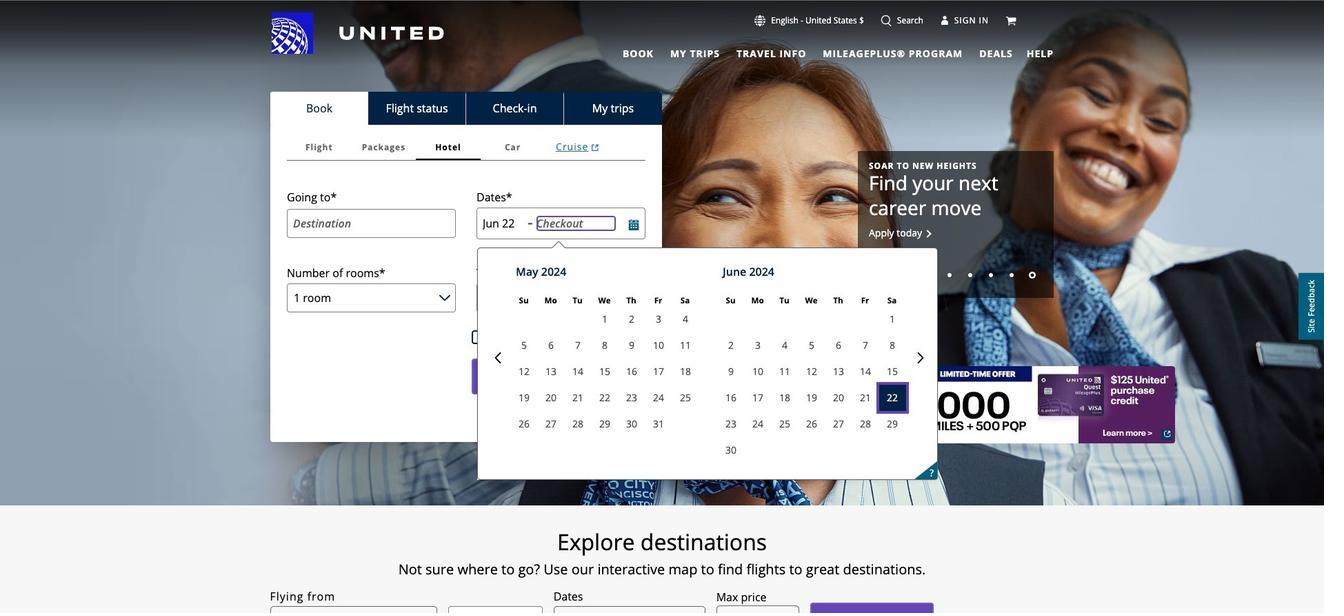 Task type: describe. For each thing, give the bounding box(es) containing it.
carousel buttons element
[[869, 262, 1043, 287]]

slide 6 of 6 image
[[1029, 272, 1036, 279]]

slide 4 of 6 image
[[989, 273, 993, 278]]

not sure where to go? use our interactive map to find flights to great destinations. element
[[191, 562, 1133, 578]]

2 vertical spatial tab list
[[287, 135, 646, 161]]

Destination text field
[[287, 209, 456, 238]]

view cart, click to view list of recently searched saved trips. image
[[1006, 15, 1017, 26]]

slide 2 of 6 image
[[948, 273, 952, 278]]

move forward to switch to the next month. image
[[915, 353, 927, 364]]



Task type: vqa. For each thing, say whether or not it's contained in the screenshot.
Departure text field
no



Task type: locate. For each thing, give the bounding box(es) containing it.
slide 5 of 6 image
[[1010, 273, 1014, 278]]

slide 3 of 6 image
[[969, 273, 973, 278]]

please enter the max price in the input text or tab to access the slider to set the max price. element
[[717, 589, 767, 606]]

1 vertical spatial tab list
[[270, 92, 662, 125]]

tab list
[[615, 42, 1016, 62], [270, 92, 662, 125], [287, 135, 646, 161]]

main content
[[0, 1, 1325, 613]]

None text field
[[717, 606, 799, 613]]

calendar application
[[482, 249, 1325, 480]]

navigation
[[0, 12, 1325, 62]]

0 vertical spatial tab list
[[615, 42, 1016, 62]]

Check-in text field
[[483, 216, 522, 231]]

united logo link to homepage image
[[272, 12, 444, 54]]

flying from element
[[270, 589, 336, 605]]

currently in english united states	$ enter to change image
[[755, 15, 766, 26]]

select number of rooms. element
[[287, 266, 385, 281]]

move backward to switch to the previous month. image
[[493, 353, 504, 364]]

explore destinations element
[[191, 528, 1133, 556]]

Checkout text field
[[537, 216, 616, 231]]



